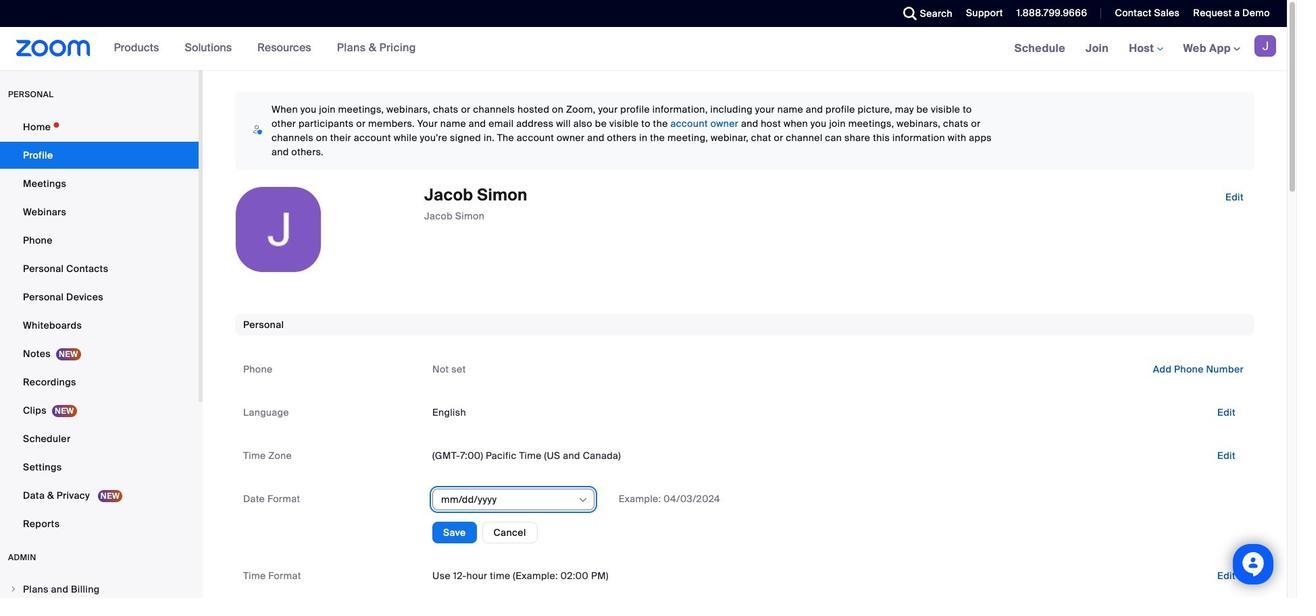 Task type: vqa. For each thing, say whether or not it's contained in the screenshot.
right "image"
yes



Task type: locate. For each thing, give the bounding box(es) containing it.
menu item
[[0, 577, 199, 599]]

banner
[[0, 27, 1288, 71]]

personal menu menu
[[0, 114, 199, 539]]

right image
[[9, 586, 18, 594]]

edit user photo image
[[268, 224, 289, 236]]

profile picture image
[[1255, 35, 1277, 57]]



Task type: describe. For each thing, give the bounding box(es) containing it.
zoom logo image
[[16, 40, 90, 57]]

show options image
[[578, 496, 589, 506]]

user photo image
[[236, 187, 321, 272]]

meetings navigation
[[1005, 27, 1288, 71]]

product information navigation
[[104, 27, 426, 70]]



